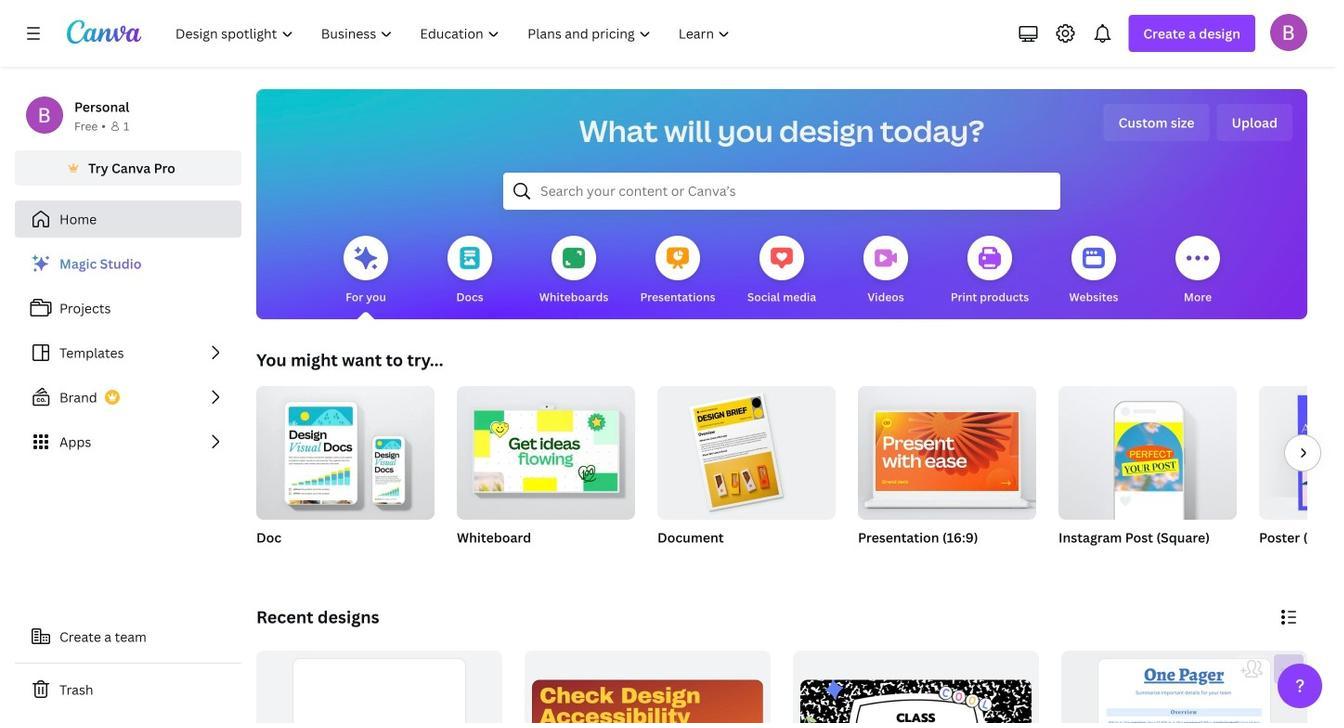 Task type: locate. For each thing, give the bounding box(es) containing it.
None search field
[[503, 173, 1061, 210]]

bob builder image
[[1270, 14, 1308, 51]]

list
[[15, 245, 241, 461]]

group
[[256, 379, 435, 570], [256, 379, 435, 520], [457, 379, 635, 570], [457, 379, 635, 520], [657, 379, 836, 570], [657, 379, 836, 520], [858, 386, 1036, 570], [858, 386, 1036, 520], [1059, 386, 1237, 570], [1259, 386, 1337, 570], [256, 651, 502, 723], [525, 651, 771, 723], [1061, 651, 1308, 723]]

top level navigation element
[[163, 15, 746, 52]]



Task type: vqa. For each thing, say whether or not it's contained in the screenshot.
/
no



Task type: describe. For each thing, give the bounding box(es) containing it.
Search search field
[[540, 174, 1023, 209]]



